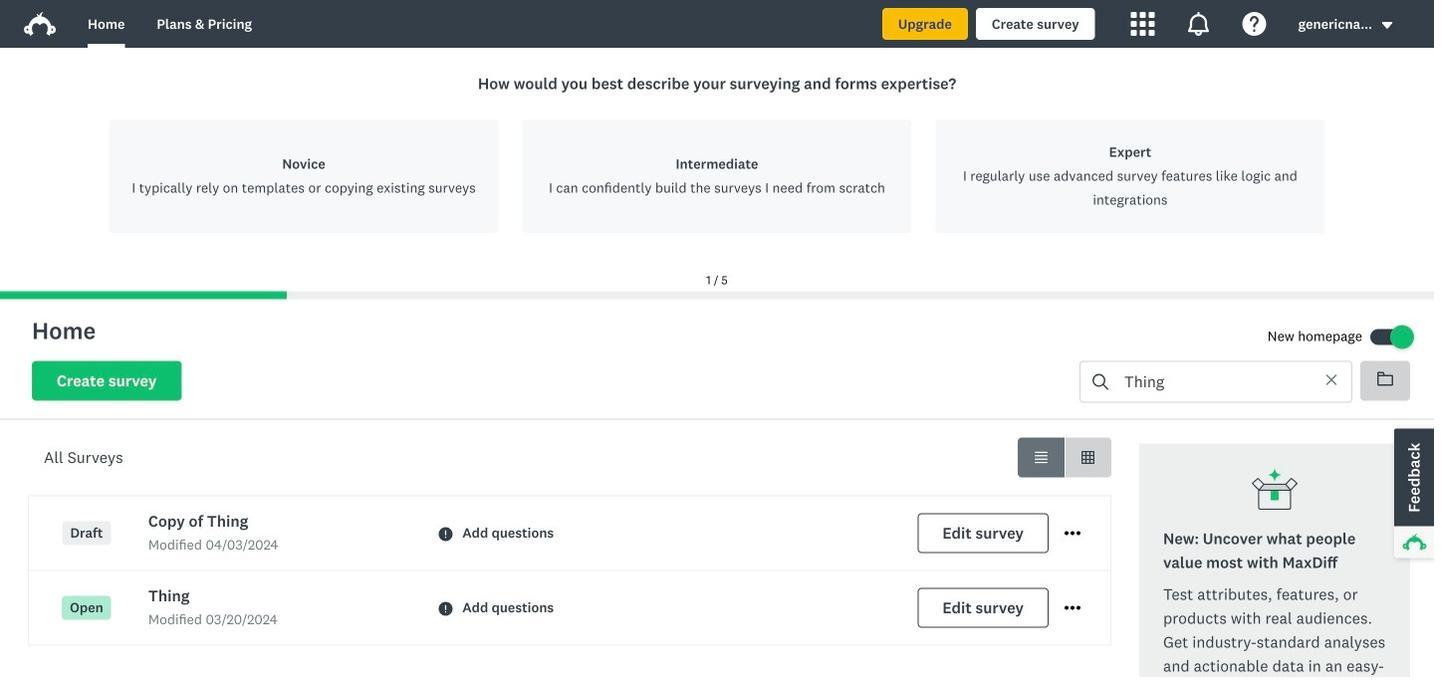 Task type: describe. For each thing, give the bounding box(es) containing it.
clear search image
[[1327, 375, 1337, 385]]

1 open menu image from the top
[[1065, 532, 1081, 536]]

help icon image
[[1243, 12, 1267, 36]]

Search text field
[[1109, 362, 1308, 402]]

clear search image
[[1325, 373, 1339, 387]]



Task type: vqa. For each thing, say whether or not it's contained in the screenshot.
the topmost Warning icon
yes



Task type: locate. For each thing, give the bounding box(es) containing it.
1 warning image from the top
[[439, 528, 453, 541]]

dropdown arrow icon image
[[1381, 18, 1395, 32], [1383, 22, 1393, 29]]

2 warning image from the top
[[439, 602, 453, 616]]

max diff icon image
[[1251, 468, 1299, 516]]

group
[[1018, 438, 1112, 478]]

products icon image
[[1131, 12, 1155, 36], [1131, 12, 1155, 36]]

1 vertical spatial open menu image
[[1065, 606, 1081, 610]]

warning image for 1st open menu image from the top
[[439, 528, 453, 541]]

brand logo image
[[24, 8, 56, 40], [24, 12, 56, 36]]

open menu image
[[1065, 532, 1081, 536], [1065, 600, 1081, 616]]

warning image for first open menu icon from the bottom of the page
[[439, 602, 453, 616]]

folders image
[[1378, 372, 1394, 386]]

notification center icon image
[[1187, 12, 1211, 36]]

0 vertical spatial warning image
[[439, 528, 453, 541]]

dialog
[[0, 48, 1435, 299]]

warning image
[[439, 528, 453, 541], [439, 602, 453, 616]]

0 vertical spatial open menu image
[[1065, 526, 1081, 542]]

1 vertical spatial warning image
[[439, 602, 453, 616]]

1 vertical spatial open menu image
[[1065, 600, 1081, 616]]

2 open menu image from the top
[[1065, 600, 1081, 616]]

1 brand logo image from the top
[[24, 8, 56, 40]]

1 open menu image from the top
[[1065, 526, 1081, 542]]

search image
[[1093, 374, 1109, 390], [1093, 374, 1109, 390]]

open menu image
[[1065, 526, 1081, 542], [1065, 606, 1081, 610]]

2 brand logo image from the top
[[24, 12, 56, 36]]

2 open menu image from the top
[[1065, 606, 1081, 610]]

folders image
[[1378, 371, 1394, 387]]

0 vertical spatial open menu image
[[1065, 532, 1081, 536]]



